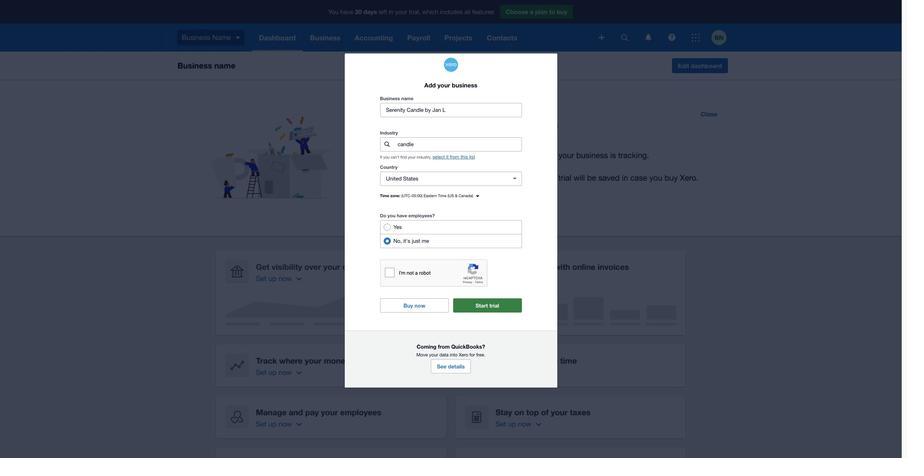 Task type: locate. For each thing, give the bounding box(es) containing it.
0 vertical spatial you
[[383, 155, 390, 159]]

buy now
[[404, 303, 425, 309]]

industry
[[380, 130, 398, 136]]

xero
[[459, 353, 468, 358]]

from up data
[[438, 344, 450, 350]]

canada)
[[459, 194, 473, 198]]

see
[[437, 364, 447, 370]]

1 vertical spatial your
[[408, 155, 416, 159]]

just
[[412, 238, 420, 244]]

can't
[[391, 155, 399, 159]]

you for have
[[388, 213, 396, 219]]

Country field
[[381, 172, 505, 186]]

search icon image
[[385, 142, 390, 147]]

no, it's just me
[[394, 238, 429, 244]]

me
[[422, 238, 429, 244]]

add
[[425, 81, 436, 89]]

name
[[401, 96, 414, 101]]

you inside if you can't find your industry, select it from this list
[[383, 155, 390, 159]]

start
[[476, 303, 488, 309]]

from right it
[[450, 155, 459, 160]]

1 vertical spatial from
[[438, 344, 450, 350]]

05:00)
[[412, 194, 423, 198]]

add your business
[[425, 81, 478, 89]]

you for can't
[[383, 155, 390, 159]]

you right if
[[383, 155, 390, 159]]

you
[[383, 155, 390, 159], [388, 213, 396, 219]]

select it from this list button
[[433, 155, 475, 160]]

move
[[417, 353, 428, 358]]

find
[[401, 155, 407, 159]]

country
[[380, 164, 398, 170]]

from
[[450, 155, 459, 160], [438, 344, 450, 350]]

do
[[380, 213, 386, 219]]

now
[[415, 303, 425, 309]]

time left zone:
[[380, 193, 389, 198]]

your right add
[[438, 81, 450, 89]]

your left data
[[429, 353, 438, 358]]

business name
[[380, 96, 414, 101]]

2 vertical spatial your
[[429, 353, 438, 358]]

time left (us
[[438, 194, 447, 198]]

your inside if you can't find your industry, select it from this list
[[408, 155, 416, 159]]

yes
[[394, 224, 402, 230]]

trial
[[490, 303, 499, 309]]

you right do
[[388, 213, 396, 219]]

your
[[438, 81, 450, 89], [408, 155, 416, 159], [429, 353, 438, 358]]

&
[[455, 194, 458, 198]]

buy now button
[[380, 299, 449, 313]]

it's
[[403, 238, 410, 244]]

zone:
[[390, 193, 400, 198]]

1 horizontal spatial time
[[438, 194, 447, 198]]

quickbooks?
[[451, 344, 485, 350]]

your inside the coming from quickbooks? move your data into xero for free.
[[429, 353, 438, 358]]

start trial
[[476, 303, 499, 309]]

1 vertical spatial you
[[388, 213, 396, 219]]

details
[[448, 364, 465, 370]]

your right find
[[408, 155, 416, 159]]

into
[[450, 353, 458, 358]]

if you can't find your industry, select it from this list
[[380, 155, 475, 160]]

no,
[[394, 238, 402, 244]]

time
[[380, 193, 389, 198], [438, 194, 447, 198]]



Task type: describe. For each thing, give the bounding box(es) containing it.
from inside the coming from quickbooks? move your data into xero for free.
[[438, 344, 450, 350]]

business
[[380, 96, 400, 101]]

your for quickbooks?
[[429, 353, 438, 358]]

business
[[452, 81, 478, 89]]

buy
[[404, 303, 413, 309]]

0 horizontal spatial time
[[380, 193, 389, 198]]

see details button
[[431, 360, 471, 374]]

see details
[[437, 364, 465, 370]]

time inside time zone: (utc-05:00) eastern time (us & canada)
[[438, 194, 447, 198]]

coming from quickbooks? move your data into xero for free.
[[417, 344, 486, 358]]

select
[[433, 155, 445, 160]]

have
[[397, 213, 407, 219]]

free.
[[476, 353, 486, 358]]

list
[[469, 155, 475, 160]]

(us
[[448, 194, 454, 198]]

your for can't
[[408, 155, 416, 159]]

eastern
[[424, 194, 437, 198]]

data
[[440, 353, 449, 358]]

coming
[[417, 344, 437, 350]]

0 vertical spatial from
[[450, 155, 459, 160]]

xero image
[[444, 58, 458, 72]]

industry,
[[417, 155, 432, 159]]

this
[[461, 155, 468, 160]]

Business name field
[[381, 103, 522, 117]]

if
[[380, 155, 382, 159]]

employees?
[[409, 213, 435, 219]]

start trial button
[[453, 299, 522, 313]]

time zone: (utc-05:00) eastern time (us & canada)
[[380, 193, 473, 198]]

it
[[446, 155, 449, 160]]

Industry field
[[397, 138, 522, 151]]

for
[[470, 353, 475, 358]]

0 vertical spatial your
[[438, 81, 450, 89]]

clear image
[[508, 172, 522, 186]]

do you have employees? group
[[380, 220, 522, 248]]

(utc-
[[402, 194, 412, 198]]

do you have employees?
[[380, 213, 435, 219]]



Task type: vqa. For each thing, say whether or not it's contained in the screenshot.
No,
yes



